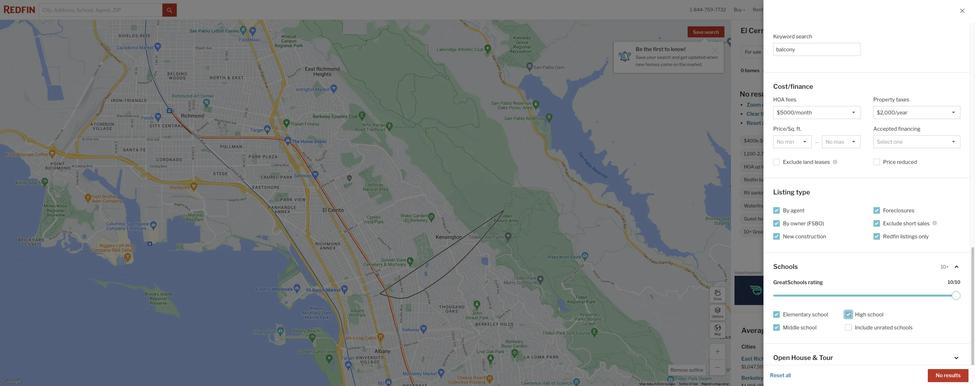 Task type: locate. For each thing, give the bounding box(es) containing it.
by agent
[[784, 208, 805, 214]]

$400k-$4.5m up 1,100-2,750 sq. ft.
[[744, 138, 774, 144]]

accepted
[[874, 126, 898, 132]]

list box up one
[[774, 106, 861, 119]]

el right near
[[832, 327, 838, 335]]

10+ up 10
[[941, 264, 949, 270]]

1 horizontal spatial reset
[[771, 373, 785, 379]]

0 horizontal spatial filters
[[769, 120, 784, 126]]

search for keyword search
[[796, 33, 813, 40]]

sale inside button
[[753, 49, 762, 55]]

home down foreclosures
[[891, 216, 903, 222]]

report inside button
[[958, 272, 968, 276]]

hoa up to $5,000/month
[[744, 164, 799, 170]]

your right one
[[827, 120, 838, 126]]

average
[[742, 327, 770, 335]]

1 vertical spatial save
[[636, 55, 646, 60]]

to inside zoom out clear the map boundary reset all filters or remove one of your filters below to see more homes
[[870, 120, 875, 126]]

townhouse, inside button
[[826, 49, 852, 55]]

greatschools
[[753, 229, 782, 235], [774, 280, 808, 286]]

exclude short sales down foreclosures
[[884, 221, 930, 227]]

1 horizontal spatial $400k-$4.5m
[[781, 49, 812, 55]]

10+ down guest
[[744, 229, 752, 235]]

redfin listings only
[[744, 177, 784, 183], [884, 234, 929, 240]]

parking right 5+
[[855, 229, 871, 235]]

by owner (fsbo)
[[784, 221, 825, 227]]

el left cerrito
[[868, 252, 873, 258]]

1 vertical spatial sales
[[918, 221, 930, 227]]

the right on
[[680, 62, 687, 67]]

home
[[838, 216, 850, 222], [891, 216, 903, 222], [772, 327, 791, 335]]

1 vertical spatial no
[[920, 177, 926, 183]]

out
[[762, 102, 771, 108]]

homes right 0
[[745, 68, 760, 73]]

1 vertical spatial short
[[904, 221, 917, 227]]

0 vertical spatial 10+
[[744, 229, 752, 235]]

1 horizontal spatial no results
[[936, 373, 961, 379]]

home left 'prices'
[[772, 327, 791, 335]]

2 vertical spatial for
[[783, 376, 790, 382]]

2 vertical spatial the
[[761, 111, 769, 117]]

include unrated schools
[[856, 325, 913, 331]]

remove hoa up to $5,000/month image
[[803, 165, 806, 169]]

new
[[784, 234, 795, 240]]

townhouse, down 'accepted'
[[862, 138, 887, 144]]

report
[[958, 272, 968, 276], [702, 383, 712, 386]]

1 vertical spatial listings
[[901, 234, 918, 240]]

0 horizontal spatial up
[[755, 164, 761, 170]]

redfin down accessible home
[[884, 234, 900, 240]]

greatschools down schools
[[774, 280, 808, 286]]

rating down redfin link
[[809, 280, 823, 286]]

save search button
[[688, 26, 725, 37]]

guest
[[744, 216, 757, 222]]

townhouse, land
[[862, 138, 897, 144]]

map for map data ©2023 google
[[640, 383, 646, 386]]

homes inside east richmond heights homes for sale $1,047,500
[[801, 356, 818, 362]]

save up the new on the top of the page
[[636, 55, 646, 60]]

2 vertical spatial redfin
[[816, 252, 832, 258]]

school up near
[[813, 312, 829, 318]]

1 horizontal spatial sale
[[791, 376, 801, 382]]

townhouse, left land
[[826, 49, 852, 55]]

up right tax
[[844, 164, 850, 170]]

sale right &
[[827, 356, 837, 362]]

0 vertical spatial el
[[741, 26, 748, 35]]

2 horizontal spatial redfin
[[884, 234, 900, 240]]

1 vertical spatial the
[[680, 62, 687, 67]]

0 horizontal spatial $400k-$4.5m
[[744, 138, 774, 144]]

1 horizontal spatial ft.
[[797, 126, 802, 132]]

short down foreclosures
[[904, 221, 917, 227]]

map region
[[0, 0, 792, 387]]

school
[[813, 312, 829, 318], [868, 312, 884, 318], [801, 325, 817, 331]]

0 vertical spatial no results
[[740, 90, 775, 98]]

rv parking
[[744, 190, 768, 196]]

listings
[[759, 177, 775, 183], [901, 234, 918, 240]]

california
[[839, 252, 862, 258]]

school right the high
[[868, 312, 884, 318]]

recommended button
[[779, 68, 818, 74]]

washer/dryer
[[869, 203, 899, 209]]

list box
[[774, 106, 861, 119], [874, 106, 961, 119], [774, 135, 812, 148], [823, 135, 861, 148], [874, 135, 961, 148]]

$4.5m left remove $400k-$4.5m "icon"
[[760, 138, 774, 144]]

1 horizontal spatial $400k-
[[781, 49, 798, 55]]

1 horizontal spatial cerrito,
[[840, 327, 866, 335]]

—
[[815, 139, 819, 145]]

redfin listings only down 'hoa up to $5,000/month'
[[744, 177, 784, 183]]

save inside save your search and get updated when new homes come on the market.
[[636, 55, 646, 60]]

2 horizontal spatial no
[[936, 373, 943, 379]]

1 vertical spatial $400k-$4.5m
[[744, 138, 774, 144]]

0 horizontal spatial short
[[904, 221, 917, 227]]

remove rv parking image
[[771, 191, 775, 195]]

exclude short sales up private
[[902, 164, 943, 170]]

$400k-$4.5m inside "button"
[[781, 49, 812, 55]]

1 vertical spatial your
[[827, 120, 838, 126]]

ca left homes
[[776, 26, 787, 35]]

1 vertical spatial 10+
[[941, 264, 949, 270]]

for for homes
[[819, 356, 826, 362]]

0 horizontal spatial redfin listings only
[[744, 177, 784, 183]]

0 homes •
[[741, 68, 765, 74]]

1 horizontal spatial only
[[919, 234, 929, 240]]

townhouse, for townhouse, land
[[862, 138, 887, 144]]

ft. up studio+
[[797, 126, 802, 132]]

your inside save your search and get updated when new homes come on the market.
[[647, 55, 657, 60]]

0 horizontal spatial only
[[776, 177, 784, 183]]

0 horizontal spatial ft.
[[778, 151, 783, 157]]

sales
[[932, 164, 943, 170], [918, 221, 930, 227]]

save down 844-
[[694, 29, 704, 35]]

parking for 5+
[[855, 229, 871, 235]]

or
[[785, 120, 790, 126]]

to down 2,750 on the right
[[762, 164, 766, 170]]

reset inside button
[[771, 373, 785, 379]]

1 filters from the left
[[769, 120, 784, 126]]

1 vertical spatial exclude short sales
[[884, 221, 930, 227]]

1 vertical spatial redfin listings only
[[884, 234, 929, 240]]

0 vertical spatial $400k-
[[781, 49, 798, 55]]

search up come
[[657, 55, 671, 60]]

0 vertical spatial redfin
[[744, 177, 758, 183]]

reset down east richmond heights homes for sale $1,047,500
[[771, 373, 785, 379]]

all down clear the map boundary "button"
[[763, 120, 768, 126]]

1 vertical spatial greatschools
[[774, 280, 808, 286]]

1 horizontal spatial hoa
[[774, 97, 785, 103]]

1 horizontal spatial of
[[821, 120, 826, 126]]

1 vertical spatial report
[[702, 383, 712, 386]]

0 vertical spatial report
[[958, 272, 968, 276]]

search down 759- on the right top
[[705, 29, 719, 35]]

0 horizontal spatial the
[[644, 46, 652, 52]]

sale right for
[[753, 49, 762, 55]]

0 vertical spatial reset
[[747, 120, 762, 126]]

©2023
[[654, 383, 664, 386]]

hoa left the fees
[[774, 97, 785, 103]]

parking
[[752, 190, 768, 196], [855, 229, 871, 235]]

property for property taxes
[[874, 97, 895, 103]]

reset
[[747, 120, 762, 126], [771, 373, 785, 379]]

for down east richmond heights homes for sale $1,047,500
[[783, 376, 790, 382]]

report left ad
[[958, 272, 968, 276]]

of
[[821, 120, 826, 126], [689, 383, 692, 386]]

ca down high school
[[867, 327, 878, 335]]

1 vertical spatial $4.5m
[[760, 138, 774, 144]]

1 horizontal spatial no
[[920, 177, 926, 183]]

no private pool
[[920, 177, 952, 183]]

0 vertical spatial $400k-$4.5m
[[781, 49, 812, 55]]

0 horizontal spatial all
[[763, 120, 768, 126]]

0 vertical spatial sale
[[753, 49, 762, 55]]

for right &
[[819, 356, 826, 362]]

0 horizontal spatial report
[[702, 383, 712, 386]]

City, Address, School, Agent, ZIP search field
[[39, 4, 163, 17]]

house
[[792, 354, 812, 362]]

by right remove guest house icon
[[784, 221, 790, 227]]

parking right rv in the right of the page
[[752, 190, 768, 196]]

to right first
[[665, 46, 670, 52]]

0 vertical spatial your
[[647, 55, 657, 60]]

0 vertical spatial $4.5m
[[798, 49, 812, 55]]

0 horizontal spatial map
[[640, 383, 646, 386]]

property
[[874, 97, 895, 103], [817, 164, 836, 170]]

$400k- down keyword search
[[781, 49, 798, 55]]

listings down 'hoa up to $5,000/month'
[[759, 177, 775, 183]]

sort :
[[768, 68, 779, 73]]

keyword
[[774, 33, 795, 40]]

of right one
[[821, 120, 826, 126]]

agent
[[791, 208, 805, 214]]

to left see
[[870, 120, 875, 126]]

search inside button
[[705, 29, 719, 35]]

outline
[[689, 368, 704, 373]]

cerrito, up cities heading
[[840, 327, 866, 335]]

1 vertical spatial reset
[[771, 373, 785, 379]]

1 horizontal spatial short
[[919, 164, 931, 170]]

home for average
[[772, 327, 791, 335]]

be the first to know! dialog
[[614, 38, 724, 73]]

e.g. office, balcony, modern text field
[[777, 46, 858, 53]]

redfin up rv in the right of the page
[[744, 177, 758, 183]]

2 by from the top
[[784, 221, 790, 227]]

the up reset all filters button
[[761, 111, 769, 117]]

homes right more
[[900, 120, 917, 126]]

prices
[[793, 327, 814, 335]]

home right green
[[838, 216, 850, 222]]

remove
[[791, 120, 810, 126]]

save inside button
[[694, 29, 704, 35]]

hoa down '1,100-'
[[744, 164, 754, 170]]

property up uppers
[[817, 164, 836, 170]]

0 vertical spatial map
[[715, 332, 721, 336]]

1 vertical spatial el
[[868, 252, 873, 258]]

remove
[[671, 368, 688, 373]]

1 vertical spatial map
[[640, 383, 646, 386]]

•
[[763, 68, 765, 74]]

10+ for 10+
[[941, 264, 949, 270]]

map down options
[[715, 332, 721, 336]]

cerrito, up for sale button
[[749, 26, 775, 35]]

up
[[755, 164, 761, 170], [844, 164, 850, 170]]

map left data
[[640, 383, 646, 386]]

homes left tour
[[801, 356, 818, 362]]

short up private
[[919, 164, 931, 170]]

save for save search
[[694, 29, 704, 35]]

$4.5m down keyword search
[[798, 49, 812, 55]]

remove waterfront image
[[772, 204, 775, 208]]

1 horizontal spatial map
[[715, 332, 721, 336]]

map for map
[[715, 332, 721, 336]]

redfin listings only down foreclosures
[[884, 234, 929, 240]]

for left sale on the right of page
[[814, 26, 824, 35]]

1 horizontal spatial search
[[705, 29, 719, 35]]

error
[[723, 383, 729, 386]]

for sale
[[745, 49, 762, 55]]

filters left below
[[839, 120, 853, 126]]

1 vertical spatial townhouse,
[[862, 138, 887, 144]]

near
[[815, 327, 830, 335]]

report a map error
[[702, 383, 729, 386]]

1 horizontal spatial all
[[786, 373, 792, 379]]

save for save your search and get updated when new homes come on the market.
[[636, 55, 646, 60]]

759-
[[705, 7, 715, 12]]

$400k-$4.5m
[[781, 49, 812, 55], [744, 138, 774, 144]]

middle school
[[784, 325, 817, 331]]

rating down owner
[[783, 229, 796, 235]]

search inside save your search and get updated when new homes come on the market.
[[657, 55, 671, 60]]

heights
[[780, 356, 800, 362]]

1 by from the top
[[784, 208, 790, 214]]

redfin down construction
[[816, 252, 832, 258]]

ft. right sq.
[[778, 151, 783, 157]]

1 vertical spatial results
[[944, 373, 961, 379]]

the inside zoom out clear the map boundary reset all filters or remove one of your filters below to see more homes
[[761, 111, 769, 117]]

1 vertical spatial all
[[786, 373, 792, 379]]

0
[[741, 68, 744, 73]]

rating
[[783, 229, 796, 235], [809, 280, 823, 286]]

uppers
[[815, 177, 829, 183]]

1 horizontal spatial 10+
[[941, 264, 949, 270]]

4+ baths
[[826, 138, 845, 144]]

reset all button
[[771, 370, 792, 383]]

el cerrito link
[[868, 252, 891, 258]]

construction
[[796, 234, 827, 240]]

homes right the new on the top of the page
[[646, 62, 660, 67]]

land left remove townhouse, land icon on the top of page
[[888, 138, 897, 144]]

2 up from the left
[[844, 164, 850, 170]]

of left use
[[689, 383, 692, 386]]

land
[[853, 49, 864, 55]]

map right a at the bottom of the page
[[715, 383, 722, 386]]

first
[[653, 46, 664, 52]]

map inside button
[[715, 332, 721, 336]]

your down first
[[647, 55, 657, 60]]

report left a at the bottom of the page
[[702, 383, 712, 386]]

submit search image
[[167, 8, 172, 13]]

0 vertical spatial parking
[[752, 190, 768, 196]]

by left agent
[[784, 208, 790, 214]]

$400k-$4.5m down keyword search
[[781, 49, 812, 55]]

$4.5m
[[798, 49, 812, 55], [760, 138, 774, 144]]

open
[[774, 354, 790, 362]]

1 horizontal spatial map
[[770, 111, 781, 117]]

list box up the financing
[[874, 106, 961, 119]]

and
[[672, 55, 680, 60]]

for sale button
[[741, 46, 774, 59]]

homes
[[646, 62, 660, 67], [745, 68, 760, 73], [900, 120, 917, 126], [801, 356, 818, 362], [765, 376, 782, 382]]

filters down clear the map boundary "button"
[[769, 120, 784, 126]]

terms of use
[[679, 383, 698, 386]]

1 horizontal spatial townhouse,
[[862, 138, 887, 144]]

list box for property taxes
[[874, 106, 961, 119]]

save
[[694, 29, 704, 35], [636, 55, 646, 60]]

elementary
[[784, 312, 811, 318]]

on
[[673, 62, 679, 67]]

school for high school
[[868, 312, 884, 318]]

reset inside zoom out clear the map boundary reset all filters or remove one of your filters below to see more homes
[[747, 120, 762, 126]]

map button
[[710, 322, 726, 339]]

2 horizontal spatial home
[[891, 216, 903, 222]]

1 horizontal spatial report
[[958, 272, 968, 276]]

price/sq.
[[774, 126, 796, 132]]

land left the leases
[[804, 159, 814, 165]]

1 horizontal spatial el
[[832, 327, 838, 335]]

2 vertical spatial no
[[936, 373, 943, 379]]

for inside east richmond heights homes for sale $1,047,500
[[819, 356, 826, 362]]

0 vertical spatial property
[[874, 97, 895, 103]]

list box down the financing
[[874, 135, 961, 148]]

remove outline
[[671, 368, 704, 373]]

el for el cerrito
[[868, 252, 873, 258]]

list box down price/sq. ft.
[[774, 135, 812, 148]]

come
[[661, 62, 673, 67]]

greatschools down house
[[753, 229, 782, 235]]

data
[[647, 383, 653, 386]]

0 horizontal spatial redfin
[[744, 177, 758, 183]]

map down the out
[[770, 111, 781, 117]]

up down 1,100-2,750 sq. ft.
[[755, 164, 761, 170]]

0 horizontal spatial search
[[657, 55, 671, 60]]

None range field
[[774, 292, 961, 300]]

2 horizontal spatial el
[[868, 252, 873, 258]]

el for el cerrito, ca homes for sale
[[741, 26, 748, 35]]

sale inside east richmond heights homes for sale $1,047,500
[[827, 356, 837, 362]]

2 horizontal spatial sale
[[827, 356, 837, 362]]

0 vertical spatial the
[[644, 46, 652, 52]]

1 horizontal spatial results
[[944, 373, 961, 379]]

options
[[712, 315, 724, 319]]

0 vertical spatial save
[[694, 29, 704, 35]]

sale down east richmond heights homes for sale $1,047,500
[[791, 376, 801, 382]]

sort
[[768, 68, 777, 73]]

reset down clear
[[747, 120, 762, 126]]

1 vertical spatial by
[[784, 221, 790, 227]]

school down elementary school
[[801, 325, 817, 331]]

listings down foreclosures
[[901, 234, 918, 240]]

clear
[[747, 111, 760, 117]]

baths
[[833, 138, 845, 144]]

fixer-uppers
[[802, 177, 829, 183]]

1 horizontal spatial sales
[[932, 164, 943, 170]]

1 up from the left
[[755, 164, 761, 170]]

only
[[776, 177, 784, 183], [919, 234, 929, 240]]

1 horizontal spatial rating
[[809, 280, 823, 286]]

fees
[[786, 97, 797, 103]]

0 horizontal spatial property
[[817, 164, 836, 170]]

1 horizontal spatial the
[[680, 62, 687, 67]]

townhouse,
[[826, 49, 852, 55], [862, 138, 887, 144]]

the right be
[[644, 46, 652, 52]]

draw
[[714, 297, 722, 301]]

washer/dryer hookup
[[869, 203, 916, 209]]

clear the map boundary button
[[747, 111, 806, 117]]

all down east richmond heights homes for sale $1,047,500
[[786, 373, 792, 379]]

0 vertical spatial all
[[763, 120, 768, 126]]

accepted financing
[[874, 126, 921, 132]]

schools
[[895, 325, 913, 331]]

search up $400k-$4.5m "button"
[[796, 33, 813, 40]]

1 horizontal spatial filters
[[839, 120, 853, 126]]

$400k- up '1,100-'
[[744, 138, 760, 144]]

1 vertical spatial for
[[819, 356, 826, 362]]

greatschools rating
[[774, 280, 823, 286]]

property taxes
[[874, 97, 910, 103]]

el up for
[[741, 26, 748, 35]]

el cerrito
[[868, 252, 891, 258]]

(fsbo)
[[808, 221, 825, 227]]

0 vertical spatial listings
[[759, 177, 775, 183]]

homes down richmond
[[765, 376, 782, 382]]

home for accessible
[[891, 216, 903, 222]]

list box right —
[[823, 135, 861, 148]]

property left taxes
[[874, 97, 895, 103]]

0 vertical spatial exclude short sales
[[902, 164, 943, 170]]

guest house
[[744, 216, 771, 222]]



Task type: describe. For each thing, give the bounding box(es) containing it.
1 vertical spatial ft.
[[778, 151, 783, 157]]

waterfront
[[744, 203, 768, 209]]

$629,000
[[854, 364, 875, 370]]

hoa for hoa fees
[[774, 97, 785, 103]]

unrated
[[874, 325, 893, 331]]

have
[[786, 203, 797, 209]]

10
[[948, 280, 954, 285]]

air
[[785, 190, 792, 196]]

list box for hoa fees
[[774, 106, 861, 119]]

0 horizontal spatial no results
[[740, 90, 775, 98]]

1-844-759-7732
[[690, 7, 726, 12]]

1,100-
[[744, 151, 758, 157]]

balcony
[[814, 229, 831, 235]]

by for by owner (fsbo)
[[784, 221, 790, 227]]

private
[[927, 177, 942, 183]]

house
[[758, 216, 771, 222]]

2 vertical spatial el
[[832, 327, 838, 335]]

accessible home
[[867, 216, 903, 222]]

cities heading
[[742, 344, 965, 351]]

listing type
[[774, 189, 811, 196]]

search for save search
[[705, 29, 719, 35]]

1 vertical spatial only
[[919, 234, 929, 240]]

hoa for hoa up to $5,000/month
[[744, 164, 754, 170]]

foreclosures
[[884, 208, 915, 214]]

0 horizontal spatial rating
[[783, 229, 796, 235]]

results inside button
[[944, 373, 961, 379]]

report a map error link
[[702, 383, 729, 386]]

save your search and get updated when new homes come on the market.
[[636, 55, 718, 67]]

price
[[884, 159, 896, 165]]

10+ for 10+ greatschools rating
[[744, 229, 752, 235]]

studio+
[[792, 138, 809, 144]]

land for townhouse,
[[888, 138, 897, 144]]

terms
[[679, 383, 688, 386]]

all inside button
[[786, 373, 792, 379]]

spots
[[872, 229, 884, 235]]

by for by agent
[[784, 208, 790, 214]]

communities
[[874, 177, 902, 183]]

see
[[877, 120, 885, 126]]

list box for accepted financing
[[874, 135, 961, 148]]

zoom out button
[[747, 102, 771, 108]]

1 vertical spatial cerrito,
[[840, 327, 866, 335]]

redfin link
[[816, 252, 832, 258]]

tour
[[820, 354, 834, 362]]

elementary school
[[784, 312, 829, 318]]

include
[[856, 325, 873, 331]]

remove $400k-$4.5m image
[[778, 139, 782, 143]]

for
[[745, 49, 752, 55]]

zoom
[[747, 102, 761, 108]]

school for middle school
[[801, 325, 817, 331]]

berkeley
[[742, 376, 764, 382]]

terms of use link
[[679, 383, 698, 386]]

all inside zoom out clear the map boundary reset all filters or remove one of your filters below to see more homes
[[763, 120, 768, 126]]

0 vertical spatial no
[[740, 90, 750, 98]]

0 horizontal spatial $400k-
[[744, 138, 760, 144]]

no inside no results button
[[936, 373, 943, 379]]

land for exclude
[[804, 159, 814, 165]]

cost/finance
[[774, 83, 814, 90]]

0 vertical spatial sales
[[932, 164, 943, 170]]

open house & tour link
[[774, 354, 961, 363]]

0 vertical spatial ft.
[[797, 126, 802, 132]]

recommended
[[780, 68, 813, 73]]

know!
[[671, 46, 686, 52]]

0 horizontal spatial ca
[[776, 26, 787, 35]]

0 vertical spatial results
[[751, 90, 775, 98]]

berkeley homes for sale
[[742, 376, 801, 382]]

for for homes
[[814, 26, 824, 35]]

report for report ad
[[958, 272, 968, 276]]

remove studio+ image
[[812, 139, 816, 143]]

2 vertical spatial sale
[[791, 376, 801, 382]]

google image
[[2, 378, 23, 387]]

rv
[[744, 190, 751, 196]]

1 vertical spatial map
[[715, 383, 722, 386]]

property tax up to $2,000/year
[[817, 164, 883, 170]]

0 vertical spatial greatschools
[[753, 229, 782, 235]]

$4.5m inside "button"
[[798, 49, 812, 55]]

advertisement
[[735, 271, 762, 276]]

1 horizontal spatial redfin listings only
[[884, 234, 929, 240]]

0 horizontal spatial listings
[[759, 177, 775, 183]]

10 /10
[[948, 280, 961, 285]]

boundary
[[782, 111, 805, 117]]

7732
[[715, 7, 726, 12]]

0 vertical spatial cerrito,
[[749, 26, 775, 35]]

high
[[856, 312, 867, 318]]

townhouse, for townhouse, land
[[826, 49, 852, 55]]

0 vertical spatial redfin listings only
[[744, 177, 784, 183]]

below
[[855, 120, 869, 126]]

school for elementary school
[[813, 312, 829, 318]]

no results button
[[929, 370, 969, 383]]

homes inside 0 homes •
[[745, 68, 760, 73]]

be
[[636, 46, 643, 52]]

2 filters from the left
[[839, 120, 853, 126]]

homes inside save your search and get updated when new homes come on the market.
[[646, 62, 660, 67]]

remove townhouse, land image
[[901, 139, 904, 143]]

townhouse, land
[[826, 49, 864, 55]]

your inside zoom out clear the map boundary reset all filters or remove one of your filters below to see more homes
[[827, 120, 838, 126]]

exclude 55+ communities
[[847, 177, 902, 183]]

map data ©2023 google
[[640, 383, 675, 386]]

to inside dialog
[[665, 46, 670, 52]]

remove guest house image
[[774, 217, 778, 221]]

air conditioning
[[785, 190, 819, 196]]

report ad
[[958, 272, 972, 276]]

$400k- inside $400k-$4.5m "button"
[[781, 49, 798, 55]]

&
[[813, 354, 818, 362]]

taxes
[[897, 97, 910, 103]]

sq.
[[771, 151, 777, 157]]

new
[[636, 62, 645, 67]]

property for property tax up to $2,000/year
[[817, 164, 836, 170]]

0 horizontal spatial of
[[689, 383, 692, 386]]

4+
[[826, 138, 832, 144]]

draw button
[[710, 287, 726, 304]]

home for green
[[838, 216, 850, 222]]

fixer-
[[802, 177, 815, 183]]

save search
[[694, 29, 719, 35]]

1,100-2,750 sq. ft.
[[744, 151, 783, 157]]

cerrito
[[874, 252, 891, 258]]

ad region
[[735, 276, 972, 305]]

open house & tour
[[774, 354, 834, 362]]

1 vertical spatial ca
[[867, 327, 878, 335]]

price/sq. ft.
[[774, 126, 802, 132]]

type
[[797, 189, 811, 196]]

cities
[[742, 344, 756, 350]]

the inside save your search and get updated when new homes come on the market.
[[680, 62, 687, 67]]

conditioning
[[793, 190, 819, 196]]

parking for rv
[[752, 190, 768, 196]]

of inside zoom out clear the map boundary reset all filters or remove one of your filters below to see more homes
[[821, 120, 826, 126]]

california link
[[839, 252, 862, 258]]

report for report a map error
[[702, 383, 712, 386]]

0 horizontal spatial $4.5m
[[760, 138, 774, 144]]

1 horizontal spatial listings
[[901, 234, 918, 240]]

1 vertical spatial rating
[[809, 280, 823, 286]]

homes inside zoom out clear the map boundary reset all filters or remove one of your filters below to see more homes
[[900, 120, 917, 126]]

listing
[[774, 189, 795, 196]]

google
[[665, 383, 675, 386]]

to right tax
[[851, 164, 855, 170]]

east richmond heights homes for sale $1,047,500
[[742, 356, 837, 370]]

no results inside button
[[936, 373, 961, 379]]

homes
[[788, 26, 812, 35]]

average home prices near el cerrito, ca
[[742, 327, 878, 335]]

map inside zoom out clear the map boundary reset all filters or remove one of your filters below to see more homes
[[770, 111, 781, 117]]

report ad button
[[958, 272, 972, 277]]



Task type: vqa. For each thing, say whether or not it's contained in the screenshot.
Leonardo inside the the Leonardo was super kind and nice. He replied to all our calls, email, and text always with a good disposition to help us.
no



